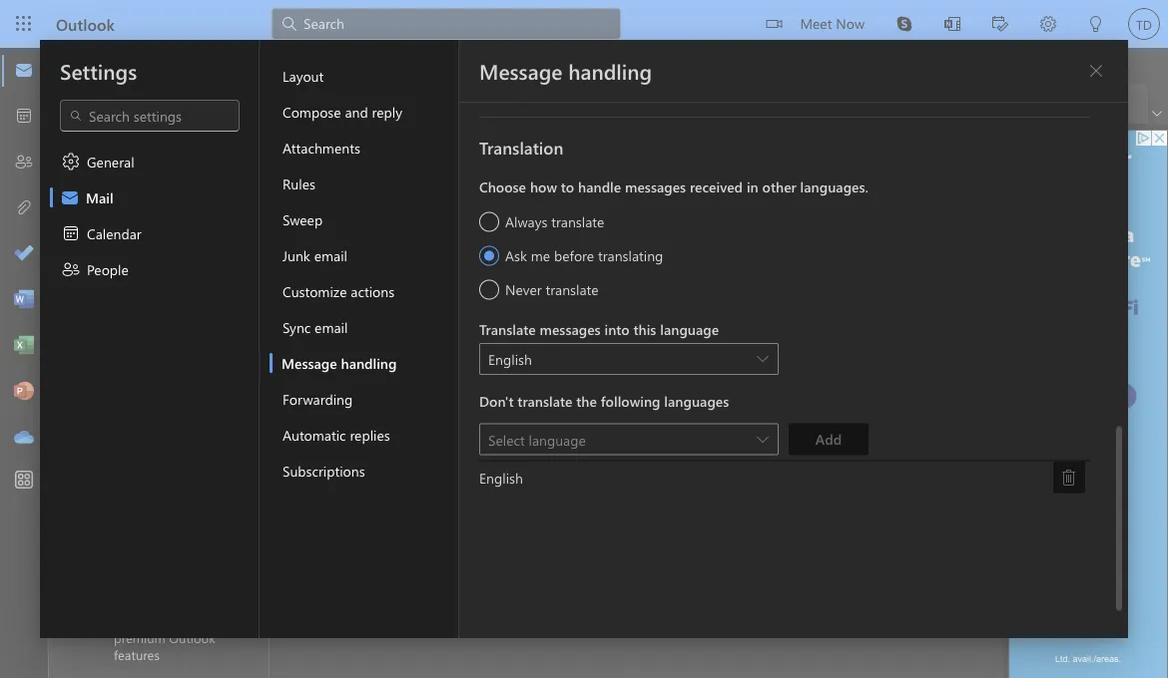 Task type: describe. For each thing, give the bounding box(es) containing it.
 calendar
[[61, 224, 141, 244]]

languages.
[[800, 178, 869, 196]]

automatic
[[283, 426, 346, 444]]

document containing settings
[[0, 0, 1168, 679]]

rules button
[[270, 166, 458, 202]]

favorites tree
[[72, 126, 233, 413]]

premium outlook features
[[114, 630, 215, 664]]

mail
[[86, 188, 113, 207]]

message inside button
[[282, 354, 337, 372]]

always translate
[[505, 212, 604, 231]]

1 vertical spatial info
[[506, 288, 529, 307]]

microsoft inside microsoft account security info verification
[[643, 138, 712, 159]]

email for sync email
[[315, 318, 348, 336]]

into
[[605, 320, 630, 338]]

translate messages into this language
[[479, 320, 719, 338]]

settings tab list
[[40, 40, 260, 639]]

favorites
[[120, 142, 184, 163]]

microsoft account team image inside message list list box
[[300, 353, 331, 385]]

choose how to handle messages received in other languages.
[[479, 178, 869, 196]]

c
[[311, 197, 319, 216]]

outlook inside  outlook mobile
[[170, 94, 220, 113]]

 button
[[1080, 55, 1112, 87]]

in
[[747, 178, 759, 196]]

replies
[[350, 426, 390, 444]]

contractsafe. 5-star rated. - contract management software
[[339, 207, 726, 226]]


[[69, 109, 83, 123]]

translate
[[479, 320, 536, 338]]

1 vertical spatial security
[[454, 288, 502, 307]]

team for verification
[[454, 268, 485, 287]]

actions
[[351, 282, 394, 301]]

mt for the microsoft account team icon to the top
[[654, 224, 674, 243]]

5-
[[428, 207, 442, 226]]

this
[[634, 320, 656, 338]]

sync email
[[283, 318, 348, 336]]

outlook.com
[[478, 487, 558, 505]]

help inside button
[[243, 54, 273, 72]]

attachments button
[[270, 130, 458, 166]]

don't translate the following languages
[[479, 392, 729, 411]]

more apps image
[[14, 471, 34, 491]]

 button
[[549, 141, 577, 169]]

rules
[[283, 174, 315, 193]]

excel image
[[14, 336, 34, 356]]

microsoft account security info verification inside message list list box
[[339, 288, 601, 307]]

add button
[[789, 424, 869, 456]]

always
[[505, 212, 548, 231]]

translate for never
[[546, 280, 599, 299]]

2 vertical spatial security
[[454, 369, 502, 387]]

before
[[554, 246, 594, 265]]

premium outlook features button
[[72, 584, 270, 679]]

 button
[[1053, 462, 1085, 494]]


[[61, 224, 81, 244]]

settings heading
[[60, 57, 137, 85]]

Select a conversation checkbox
[[300, 273, 339, 305]]

 for translate messages into this language text box
[[757, 353, 769, 365]]

microsoft account team for microsoft account security info was added
[[339, 349, 485, 367]]

tree inside application
[[72, 453, 233, 679]]

handling inside button
[[341, 354, 397, 372]]

Don't translate the following languages text field
[[488, 424, 747, 456]]

onedrive image
[[14, 428, 34, 448]]

compose
[[283, 102, 341, 121]]

contractsafe.
[[339, 207, 424, 226]]

0 vertical spatial microsoft account team image
[[644, 214, 684, 254]]

team
[[393, 467, 426, 485]]

 outlook mobile
[[146, 94, 266, 114]]

don't
[[479, 392, 514, 411]]

other
[[762, 178, 797, 196]]

powerpoint image
[[14, 382, 34, 402]]

to do image
[[14, 245, 34, 265]]

sweep button
[[270, 202, 458, 238]]

home
[[114, 54, 152, 72]]

general
[[87, 152, 134, 171]]

select a conversation checkbox for welcome to your new outlook.com account
[[300, 471, 339, 503]]

security inside microsoft account security info verification
[[779, 138, 835, 159]]


[[554, 147, 572, 165]]

outlook team image
[[300, 471, 331, 503]]

1 horizontal spatial microsoft account security info verification
[[643, 138, 868, 181]]

translate for always
[[551, 212, 604, 231]]

outlook inside message list list box
[[339, 467, 389, 485]]

microsoft account security info was added
[[339, 369, 599, 387]]

message list list box
[[272, 178, 726, 678]]

handle
[[578, 178, 621, 196]]

ad
[[534, 190, 546, 203]]

account inside microsoft account security info verification
[[717, 138, 774, 159]]

info inside microsoft account security info verification
[[839, 138, 868, 159]]

 for "don't translate the following languages" text box
[[757, 434, 769, 446]]

the
[[576, 392, 597, 411]]

customize actions button
[[270, 274, 458, 310]]


[[61, 260, 81, 280]]

new
[[449, 487, 474, 505]]

received
[[690, 178, 743, 196]]

 help
[[71, 94, 124, 114]]

help inside  help
[[95, 94, 124, 113]]

compose and reply button
[[270, 94, 458, 130]]

never translate
[[505, 280, 599, 299]]

star
[[442, 207, 466, 226]]

ask me before translating
[[505, 246, 663, 265]]

 button for "don't translate the following languages" text box
[[747, 424, 779, 456]]

compose and reply
[[283, 102, 402, 121]]

welcome
[[339, 487, 397, 505]]

english
[[479, 469, 523, 487]]

added
[[560, 369, 599, 387]]

sync
[[283, 318, 311, 336]]


[[60, 188, 80, 208]]



Task type: locate. For each thing, give the bounding box(es) containing it.
translate down was
[[518, 392, 573, 411]]

0 vertical spatial message
[[479, 57, 563, 85]]

1 vertical spatial microsoft account team
[[339, 349, 485, 367]]

outlook right  on the top left of the page
[[170, 94, 220, 113]]

1 vertical spatial select a conversation checkbox
[[300, 471, 339, 503]]

0 vertical spatial translate
[[551, 212, 604, 231]]

translate
[[551, 212, 604, 231], [546, 280, 599, 299], [518, 392, 573, 411]]

mt for the microsoft account team icon in message list list box
[[305, 360, 326, 378]]

help group
[[61, 84, 278, 120]]

dialog
[[0, 0, 1168, 679]]


[[1061, 470, 1077, 486]]

verification inside message list list box
[[533, 288, 601, 307]]

mobile
[[223, 94, 266, 113]]

tab list
[[99, 48, 288, 79]]

0 horizontal spatial microsoft account team image
[[300, 353, 331, 385]]

add
[[816, 430, 842, 449]]

2 vertical spatial info
[[506, 369, 529, 387]]

message down sync email
[[282, 354, 337, 372]]

1 horizontal spatial messages
[[625, 178, 686, 196]]

select a conversation checkbox containing mt
[[300, 353, 339, 385]]

1 vertical spatial message handling
[[282, 354, 397, 372]]

0 vertical spatial mt
[[654, 224, 674, 243]]

1 vertical spatial microsoft account security info verification
[[339, 288, 601, 307]]

following
[[601, 392, 660, 411]]

message inside tab panel
[[479, 57, 563, 85]]

security up other
[[779, 138, 835, 159]]

microsoft account team image
[[644, 214, 684, 254], [300, 353, 331, 385]]

2  button from the top
[[747, 424, 779, 456]]

translation
[[479, 136, 564, 159]]

mail image
[[14, 61, 34, 81]]

1 horizontal spatial microsoft account team image
[[644, 214, 684, 254]]

1 microsoft account team from the top
[[339, 268, 485, 287]]

mon 10/2
[[525, 290, 577, 306], [525, 370, 577, 386]]

0 vertical spatial select a conversation checkbox
[[300, 353, 339, 385]]

outlook inside premium outlook features
[[169, 630, 215, 647]]

layout
[[283, 66, 324, 85]]

word image
[[14, 291, 34, 311]]

select a conversation image
[[306, 279, 325, 299]]

1 vertical spatial to
[[401, 487, 414, 505]]

0 horizontal spatial mt
[[305, 360, 326, 378]]

mon 10/2 for was
[[525, 370, 577, 386]]

and
[[345, 102, 368, 121]]

translate up before
[[551, 212, 604, 231]]

10/2
[[553, 290, 577, 306], [553, 370, 577, 386]]

calendar image
[[14, 107, 34, 127]]

sweep
[[283, 210, 323, 229]]

mon for verification
[[525, 290, 550, 306]]

inbox
[[341, 143, 382, 164]]

message handling up forwarding
[[282, 354, 397, 372]]

1 vertical spatial message
[[282, 354, 337, 372]]

microsoft account team image down choose how to handle messages received in other languages.
[[644, 214, 684, 254]]

Select a conversation checkbox
[[300, 353, 339, 385], [300, 471, 339, 503]]

2 mon 10/2 from the top
[[525, 370, 577, 386]]

never
[[505, 280, 542, 299]]

0 vertical spatial email
[[314, 246, 347, 265]]

0 vertical spatial verification
[[643, 159, 724, 181]]

team up microsoft account security info was added
[[454, 349, 485, 367]]

0 vertical spatial handling
[[568, 57, 652, 85]]

0 horizontal spatial message handling
[[282, 354, 397, 372]]

now
[[836, 13, 865, 32]]

1 vertical spatial 10/2
[[553, 370, 577, 386]]

favorites tree item
[[72, 134, 233, 174]]

to
[[561, 178, 574, 196], [401, 487, 414, 505]]

1 mon from the top
[[525, 290, 550, 306]]

0 vertical spatial security
[[779, 138, 835, 159]]

microsoft account team image up forwarding
[[300, 353, 331, 385]]

0 vertical spatial messages
[[625, 178, 686, 196]]

2 team from the top
[[454, 349, 485, 367]]

outlook up  button on the left of page
[[56, 13, 115, 34]]

subscriptions button
[[270, 453, 458, 489]]

application containing settings
[[0, 0, 1168, 679]]

dialog containing settings
[[0, 0, 1168, 679]]

1 team from the top
[[454, 268, 485, 287]]

outlook right premium
[[169, 630, 215, 647]]

document
[[0, 0, 1168, 679]]


[[766, 16, 782, 32]]

2  from the top
[[757, 434, 769, 446]]

calendar
[[87, 224, 141, 243]]

to inside option group
[[561, 178, 574, 196]]

1 horizontal spatial message handling
[[479, 57, 652, 85]]

junk email button
[[270, 238, 458, 274]]

message list section
[[272, 128, 726, 678]]

email right sync
[[315, 318, 348, 336]]

software
[[670, 207, 726, 226]]

1 vertical spatial handling
[[341, 354, 397, 372]]


[[757, 353, 769, 365], [757, 434, 769, 446]]

microsoft account team down 5-
[[339, 268, 485, 287]]

outlook team
[[339, 467, 426, 485]]

1 horizontal spatial mt
[[654, 224, 674, 243]]

languages
[[664, 392, 729, 411]]

customize
[[283, 282, 347, 301]]

10/2 for was
[[553, 370, 577, 386]]

tab list containing home
[[99, 48, 288, 79]]

message handling down outlook banner
[[479, 57, 652, 85]]

1 vertical spatial help
[[95, 94, 124, 113]]

outlook banner
[[0, 0, 1168, 48]]

email right junk
[[314, 246, 347, 265]]

 button
[[59, 49, 99, 83]]

verification inside microsoft account security info verification
[[643, 159, 724, 181]]

tree
[[72, 453, 233, 679]]


[[118, 224, 138, 244]]

sync email button
[[270, 310, 458, 345]]

was
[[533, 369, 556, 387]]

attachments
[[283, 138, 360, 157]]

info up translate at the top
[[506, 288, 529, 307]]

microsoft account team down sync email button
[[339, 349, 485, 367]]

1 vertical spatial mon 10/2
[[525, 370, 577, 386]]

mon 10/2 up the
[[525, 370, 577, 386]]

translate down before
[[546, 280, 599, 299]]

customize actions
[[283, 282, 394, 301]]

0 horizontal spatial messages
[[540, 320, 601, 338]]

files image
[[14, 199, 34, 219]]

mt
[[654, 224, 674, 243], [305, 360, 326, 378]]

2 10/2 from the top
[[553, 370, 577, 386]]

message handling heading
[[479, 57, 652, 85]]

0 vertical spatial info
[[839, 138, 868, 159]]

outlook link
[[56, 0, 115, 48]]

1 vertical spatial mon
[[525, 370, 550, 386]]

1 vertical spatial mt
[[305, 360, 326, 378]]

welcome to your new outlook.com account
[[339, 487, 611, 505]]

messages
[[625, 178, 686, 196], [540, 320, 601, 338]]

email for junk email
[[314, 246, 347, 265]]

handling down outlook banner
[[568, 57, 652, 85]]


[[92, 144, 108, 160]]

handling down sync email button
[[341, 354, 397, 372]]

0 vertical spatial microsoft account team
[[339, 268, 485, 287]]

0 vertical spatial microsoft account security info verification
[[643, 138, 868, 181]]

select a conversation checkbox for microsoft account security info was added
[[300, 353, 339, 385]]

mon down "me"
[[525, 290, 550, 306]]

1 mon 10/2 from the top
[[525, 290, 577, 306]]

0 horizontal spatial help
[[95, 94, 124, 113]]

1 vertical spatial verification
[[533, 288, 601, 307]]

0 vertical spatial help
[[243, 54, 273, 72]]

subscriptions
[[283, 462, 365, 480]]

language
[[660, 320, 719, 338]]

people
[[87, 260, 129, 279]]

help up mobile
[[243, 54, 273, 72]]

10/2 for verification
[[553, 290, 577, 306]]

mt inside select a conversation checkbox
[[305, 360, 326, 378]]

1 vertical spatial microsoft account team image
[[300, 353, 331, 385]]

to right how on the top of the page
[[561, 178, 574, 196]]


[[68, 55, 89, 76]]

1 horizontal spatial verification
[[643, 159, 724, 181]]

message handling
[[479, 57, 652, 85], [282, 354, 397, 372]]

messages down never translate
[[540, 320, 601, 338]]

verification up software
[[643, 159, 724, 181]]


[[1088, 63, 1104, 79]]

ask
[[505, 246, 527, 265]]

security up translate at the top
[[454, 288, 502, 307]]

outlook
[[56, 13, 115, 34], [170, 94, 220, 113], [339, 467, 389, 485], [169, 630, 215, 647]]

message up translation
[[479, 57, 563, 85]]

to inside message list list box
[[401, 487, 414, 505]]

0 horizontal spatial handling
[[341, 354, 397, 372]]

Translate messages into this language text field
[[488, 343, 747, 375]]

translation element
[[479, 173, 1090, 631]]

choose how to handle messages received in other languages. option group
[[479, 173, 1090, 303]]

to down team
[[401, 487, 414, 505]]

verification down before
[[533, 288, 601, 307]]

message handling button
[[270, 345, 458, 381]]

team
[[454, 268, 485, 287], [454, 349, 485, 367]]

account
[[717, 138, 774, 159], [402, 268, 451, 287], [402, 288, 451, 307], [402, 349, 451, 367], [402, 369, 451, 387], [562, 487, 611, 505]]

2 select a conversation checkbox from the top
[[300, 471, 339, 503]]

home button
[[99, 48, 167, 79]]

me
[[531, 246, 550, 265]]

10/2 right never
[[553, 290, 577, 306]]

1 horizontal spatial handling
[[568, 57, 652, 85]]

automatic replies button
[[270, 417, 458, 453]]

1 vertical spatial translate
[[546, 280, 599, 299]]

1 horizontal spatial message
[[479, 57, 563, 85]]

info left was
[[506, 369, 529, 387]]

meet now
[[800, 13, 865, 32]]

1 select a conversation checkbox from the top
[[300, 353, 339, 385]]

handling inside tab panel
[[568, 57, 652, 85]]

contractsafe image
[[299, 191, 331, 223]]

automatic replies
[[283, 426, 390, 444]]

message handling inside tab panel
[[479, 57, 652, 85]]

microsoft account security info verification up translate at the top
[[339, 288, 601, 307]]

mon 10/2 for verification
[[525, 290, 577, 306]]

messages inside option group
[[625, 178, 686, 196]]

how
[[530, 178, 557, 196]]

help right the 
[[95, 94, 124, 113]]

message handling inside button
[[282, 354, 397, 372]]

1 vertical spatial team
[[454, 349, 485, 367]]

your
[[417, 487, 445, 505]]

mon left added
[[525, 370, 550, 386]]

1 horizontal spatial to
[[561, 178, 574, 196]]

 button
[[747, 343, 779, 375], [747, 424, 779, 456]]

translating
[[598, 246, 663, 265]]

1 horizontal spatial help
[[243, 54, 273, 72]]

security up don't
[[454, 369, 502, 387]]

microsoft account security info verification up software
[[643, 138, 868, 181]]

mon 10/2 down "me"
[[525, 290, 577, 306]]

outlook inside banner
[[56, 13, 115, 34]]

help button
[[228, 48, 288, 79]]

0 vertical spatial team
[[454, 268, 485, 287]]

0 horizontal spatial message
[[282, 354, 337, 372]]

info
[[839, 138, 868, 159], [506, 288, 529, 307], [506, 369, 529, 387]]

Search settings search field
[[83, 106, 219, 126]]

info up languages.
[[839, 138, 868, 159]]


[[61, 152, 81, 172]]

2 microsoft account team from the top
[[339, 349, 485, 367]]

1  from the top
[[757, 353, 769, 365]]

mon for was
[[525, 370, 550, 386]]

message handling tab panel
[[459, 0, 1128, 679]]

layout button
[[270, 58, 458, 94]]

2 vertical spatial translate
[[518, 392, 573, 411]]

0 vertical spatial  button
[[747, 343, 779, 375]]

team for was
[[454, 349, 485, 367]]

0 vertical spatial message handling
[[479, 57, 652, 85]]

management
[[582, 207, 666, 226]]

1 vertical spatial  button
[[747, 424, 779, 456]]

junk
[[283, 246, 310, 265]]

0 vertical spatial 10/2
[[553, 290, 577, 306]]

junk email
[[283, 246, 347, 265]]

0 horizontal spatial verification
[[533, 288, 601, 307]]

0 vertical spatial mon
[[525, 290, 550, 306]]

0 horizontal spatial microsoft account security info verification
[[339, 288, 601, 307]]


[[146, 94, 166, 114]]

0 vertical spatial mon 10/2
[[525, 290, 577, 306]]

microsoft account team for microsoft account security info verification
[[339, 268, 485, 287]]

people image
[[14, 153, 34, 173]]

0 vertical spatial to
[[561, 178, 574, 196]]

team left never
[[454, 268, 485, 287]]

application
[[0, 0, 1168, 679]]

messages up management
[[625, 178, 686, 196]]

-
[[514, 207, 520, 226]]

1 vertical spatial messages
[[540, 320, 601, 338]]

forwarding button
[[270, 381, 458, 417]]

1 vertical spatial 
[[757, 434, 769, 446]]

1 10/2 from the top
[[553, 290, 577, 306]]


[[71, 94, 91, 114]]

left-rail-appbar navigation
[[4, 48, 44, 461]]

message
[[479, 57, 563, 85], [282, 354, 337, 372]]

outlook up the welcome
[[339, 467, 389, 485]]

 button for translate messages into this language text box
[[747, 343, 779, 375]]

mt up translating
[[654, 224, 674, 243]]

forwarding
[[283, 390, 353, 408]]

translate for don't
[[518, 392, 573, 411]]

0 horizontal spatial to
[[401, 487, 414, 505]]

security
[[779, 138, 835, 159], [454, 288, 502, 307], [454, 369, 502, 387]]


[[118, 264, 138, 284]]

select a conversation checkbox containing ot
[[300, 471, 339, 503]]

mt up forwarding
[[305, 360, 326, 378]]

1 vertical spatial email
[[315, 318, 348, 336]]

10/2 up the
[[553, 370, 577, 386]]

rated.
[[470, 207, 510, 226]]

2 mon from the top
[[525, 370, 550, 386]]

0 vertical spatial 
[[757, 353, 769, 365]]

1  button from the top
[[747, 343, 779, 375]]

email
[[314, 246, 347, 265], [315, 318, 348, 336]]



Task type: vqa. For each thing, say whether or not it's contained in the screenshot.
rightmost MT
yes



